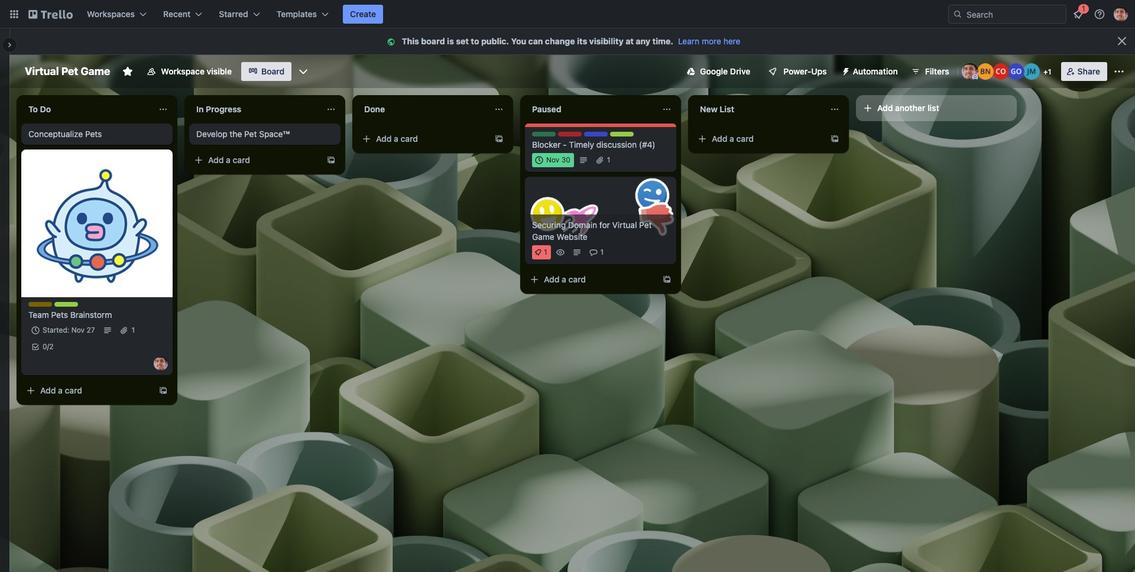 Task type: locate. For each thing, give the bounding box(es) containing it.
add a card button down 'new list' text field on the right top of the page
[[693, 129, 825, 148]]

pet up to do text field
[[61, 65, 78, 77]]

0
[[43, 342, 47, 351]]

templates
[[277, 9, 317, 19]]

add
[[877, 103, 893, 113], [376, 134, 392, 144], [712, 134, 728, 144], [208, 155, 224, 165], [544, 274, 560, 284], [40, 385, 56, 396]]

0 horizontal spatial pet
[[61, 65, 78, 77]]

game left star or unstar board icon
[[81, 65, 110, 77]]

add inside button
[[877, 103, 893, 113]]

for
[[599, 220, 610, 230]]

game
[[81, 65, 110, 77], [532, 232, 554, 242]]

card
[[401, 134, 418, 144], [736, 134, 754, 144], [233, 155, 250, 165], [569, 274, 586, 284], [65, 385, 82, 396]]

learn more here link
[[673, 36, 741, 46]]

team left 'task'
[[54, 302, 73, 311]]

primary element
[[0, 0, 1135, 28]]

workspace visible
[[161, 66, 232, 76]]

add a card for done
[[376, 134, 418, 144]]

team task
[[54, 302, 90, 311]]

color: red, title: "blocker" element
[[558, 132, 584, 141]]

add another list button
[[856, 95, 1017, 121]]

pets up 'started:'
[[51, 310, 68, 320]]

starred
[[219, 9, 248, 19]]

1 horizontal spatial virtual
[[612, 220, 637, 230]]

its
[[577, 36, 587, 46]]

blocker left fyi
[[558, 132, 584, 141]]

add left the another
[[877, 103, 893, 113]]

Nov 30 checkbox
[[532, 153, 574, 167]]

card for to do
[[65, 385, 82, 396]]

you
[[511, 36, 526, 46]]

add a card down list
[[712, 134, 754, 144]]

create from template… image for in progress
[[326, 155, 336, 165]]

add a card button down 2
[[21, 381, 154, 400]]

pet right the the
[[244, 129, 257, 139]]

add a card down website
[[544, 274, 586, 284]]

0 horizontal spatial create from template… image
[[326, 155, 336, 165]]

2 horizontal spatial pet
[[639, 220, 652, 230]]

started:
[[43, 326, 69, 335]]

team down "color: yellow, title: none" icon
[[28, 310, 49, 320]]

0 vertical spatial create from template… image
[[830, 134, 840, 144]]

workspaces
[[87, 9, 135, 19]]

add a card down the the
[[208, 155, 250, 165]]

+ 1
[[1043, 67, 1051, 76]]

board
[[421, 36, 445, 46]]

goal
[[532, 132, 548, 141]]

30
[[561, 155, 570, 164]]

(#4)
[[639, 140, 655, 150]]

1
[[1048, 67, 1051, 76], [607, 155, 610, 164], [544, 248, 547, 257], [600, 248, 604, 257], [132, 326, 135, 335]]

google
[[700, 66, 728, 76]]

pets down to do text field
[[85, 129, 102, 139]]

virtual right for
[[612, 220, 637, 230]]

to
[[28, 104, 38, 114]]

add a card down done
[[376, 134, 418, 144]]

add a card button down the develop the pet space™️ link
[[189, 151, 322, 170]]

0 horizontal spatial nov
[[71, 326, 85, 335]]

card for paused
[[569, 274, 586, 284]]

Paused text field
[[525, 100, 655, 119]]

a for done
[[394, 134, 398, 144]]

virtual up to do
[[25, 65, 59, 77]]

share
[[1078, 66, 1100, 76]]

google drive
[[700, 66, 750, 76]]

pet down laugh image
[[639, 220, 652, 230]]

nov left 27
[[71, 326, 85, 335]]

0 vertical spatial pet
[[61, 65, 78, 77]]

0 / 2
[[43, 342, 53, 351]]

1 horizontal spatial james peterson (jamespeterson93) image
[[962, 63, 978, 80]]

0 vertical spatial james peterson (jamespeterson93) image
[[962, 63, 978, 80]]

add for new list
[[712, 134, 728, 144]]

add for to do
[[40, 385, 56, 396]]

1 horizontal spatial pets
[[85, 129, 102, 139]]

0 horizontal spatial virtual
[[25, 65, 59, 77]]

0 horizontal spatial team
[[28, 310, 49, 320]]

add a card for paused
[[544, 274, 586, 284]]

1 vertical spatial pet
[[244, 129, 257, 139]]

a for to do
[[58, 385, 63, 396]]

1 vertical spatial virtual
[[612, 220, 637, 230]]

ben nelson (bennelson96) image
[[977, 63, 994, 80]]

1 horizontal spatial nov
[[546, 155, 559, 164]]

power-ups button
[[760, 62, 834, 81]]

another
[[895, 103, 926, 113]]

create from template… image for done
[[494, 134, 504, 144]]

team pets brainstorm
[[28, 310, 112, 320]]

board
[[261, 66, 284, 76]]

1 horizontal spatial create from template… image
[[830, 134, 840, 144]]

0 vertical spatial create from template… image
[[494, 134, 504, 144]]

27
[[87, 326, 95, 335]]

add a card for to do
[[40, 385, 82, 396]]

create button
[[343, 5, 383, 24]]

list
[[928, 103, 939, 113]]

develop the pet space™️ link
[[196, 128, 333, 140]]

starred button
[[212, 5, 267, 24]]

james peterson (jamespeterson93) image
[[1114, 7, 1128, 21]]

1 vertical spatial create from template… image
[[158, 386, 168, 396]]

blocker for blocker - timely discussion (#4)
[[532, 140, 561, 150]]

add a card button for paused
[[525, 270, 657, 289]]

0 horizontal spatial james peterson (jamespeterson93) image
[[154, 357, 168, 371]]

nov left 30
[[546, 155, 559, 164]]

pet
[[61, 65, 78, 77], [244, 129, 257, 139], [639, 220, 652, 230]]

1 horizontal spatial team
[[54, 302, 73, 311]]

New List text field
[[693, 100, 823, 119]]

virtual
[[25, 65, 59, 77], [612, 220, 637, 230]]

1 vertical spatial pets
[[51, 310, 68, 320]]

blocker up the nov 30 checkbox
[[532, 140, 561, 150]]

0 horizontal spatial game
[[81, 65, 110, 77]]

blocker fyi
[[558, 132, 595, 141]]

a
[[394, 134, 398, 144], [730, 134, 734, 144], [226, 155, 231, 165], [562, 274, 566, 284], [58, 385, 63, 396]]

1 horizontal spatial create from template… image
[[494, 134, 504, 144]]

add a card down 2
[[40, 385, 82, 396]]

2 horizontal spatial create from template… image
[[662, 275, 672, 284]]

add down 0 / 2
[[40, 385, 56, 396]]

0 vertical spatial nov
[[546, 155, 559, 164]]

filters
[[925, 66, 949, 76]]

add down develop
[[208, 155, 224, 165]]

jeremy miller (jeremymiller198) image
[[1023, 63, 1040, 80]]

drive
[[730, 66, 750, 76]]

progress
[[206, 104, 241, 114]]

2
[[49, 342, 53, 351]]

team for team pets brainstorm
[[28, 310, 49, 320]]

add a card button
[[357, 129, 490, 148], [693, 129, 825, 148], [189, 151, 322, 170], [525, 270, 657, 289], [21, 381, 154, 400]]

1 vertical spatial create from template… image
[[326, 155, 336, 165]]

0 vertical spatial virtual
[[25, 65, 59, 77]]

1 horizontal spatial pet
[[244, 129, 257, 139]]

google drive icon image
[[687, 67, 695, 76]]

securing
[[532, 220, 566, 230]]

nov inside checkbox
[[546, 155, 559, 164]]

color: bold lime, title: "team task" element
[[54, 302, 90, 311]]

color: yellow, title: none image
[[28, 302, 52, 307]]

public.
[[481, 36, 509, 46]]

here
[[724, 36, 741, 46]]

To Do text field
[[21, 100, 151, 119]]

sm image
[[385, 36, 402, 48]]

1 vertical spatial game
[[532, 232, 554, 242]]

add down website
[[544, 274, 560, 284]]

1 horizontal spatial game
[[532, 232, 554, 242]]

0 horizontal spatial create from template… image
[[158, 386, 168, 396]]

done
[[364, 104, 385, 114]]

1 vertical spatial nov
[[71, 326, 85, 335]]

blocker for blocker fyi
[[558, 132, 584, 141]]

0 vertical spatial pets
[[85, 129, 102, 139]]

2 vertical spatial create from template… image
[[662, 275, 672, 284]]

In Progress text field
[[189, 100, 319, 119]]

paused
[[532, 104, 561, 114]]

virtual inside board name text box
[[25, 65, 59, 77]]

add down the 'new list'
[[712, 134, 728, 144]]

game inside securing domain for virtual pet game website
[[532, 232, 554, 242]]

add for done
[[376, 134, 392, 144]]

add a card
[[376, 134, 418, 144], [712, 134, 754, 144], [208, 155, 250, 165], [544, 274, 586, 284], [40, 385, 82, 396]]

game down securing
[[532, 232, 554, 242]]

switch to… image
[[8, 8, 20, 20]]

recent button
[[156, 5, 209, 24]]

0 horizontal spatial pets
[[51, 310, 68, 320]]

add a card button down done text box
[[357, 129, 490, 148]]

create from template… image
[[830, 134, 840, 144], [158, 386, 168, 396]]

brainstorm
[[70, 310, 112, 320]]

this
[[402, 36, 419, 46]]

any
[[636, 36, 650, 46]]

google drive button
[[680, 62, 758, 81]]

nov
[[546, 155, 559, 164], [71, 326, 85, 335]]

is
[[447, 36, 454, 46]]

a for new list
[[730, 134, 734, 144]]

james peterson (jamespeterson93) image
[[962, 63, 978, 80], [154, 357, 168, 371]]

create from template… image
[[494, 134, 504, 144], [326, 155, 336, 165], [662, 275, 672, 284]]

1 right jeremy miller (jeremymiller198) image
[[1048, 67, 1051, 76]]

2 vertical spatial pet
[[639, 220, 652, 230]]

workspaces button
[[80, 5, 154, 24]]

conceptualize pets link
[[28, 128, 166, 140]]

pets
[[85, 129, 102, 139], [51, 310, 68, 320]]

1 vertical spatial james peterson (jamespeterson93) image
[[154, 357, 168, 371]]

workspace visible button
[[140, 62, 239, 81]]

show menu image
[[1113, 66, 1125, 77]]

customize views image
[[297, 66, 309, 77]]

to
[[471, 36, 479, 46]]

task
[[75, 302, 90, 311]]

visibility
[[589, 36, 624, 46]]

change
[[545, 36, 575, 46]]

0 vertical spatial game
[[81, 65, 110, 77]]

add a card button down website
[[525, 270, 657, 289]]

blocker
[[558, 132, 584, 141], [532, 140, 561, 150]]

develop the pet space™️
[[196, 129, 290, 139]]

add down done
[[376, 134, 392, 144]]

securing domain for virtual pet game website
[[532, 220, 652, 242]]



Task type: describe. For each thing, give the bounding box(es) containing it.
fyi
[[584, 132, 595, 141]]

team pets brainstorm link
[[28, 309, 166, 321]]

domain
[[568, 220, 597, 230]]

power-
[[784, 66, 811, 76]]

automation button
[[836, 62, 905, 81]]

share button
[[1061, 62, 1107, 81]]

develop
[[196, 129, 227, 139]]

this board is set to public. you can change its visibility at any time. learn more here
[[402, 36, 741, 46]]

learn
[[678, 36, 700, 46]]

can
[[528, 36, 543, 46]]

a for in progress
[[226, 155, 231, 165]]

christina overa (christinaovera) image
[[993, 63, 1009, 80]]

add a card button for to do
[[21, 381, 154, 400]]

add a card button for done
[[357, 129, 490, 148]]

conceptualize
[[28, 129, 83, 139]]

back to home image
[[28, 5, 73, 24]]

new list
[[700, 104, 734, 114]]

add a card for in progress
[[208, 155, 250, 165]]

card for in progress
[[233, 155, 250, 165]]

/
[[47, 342, 49, 351]]

card for done
[[401, 134, 418, 144]]

game inside board name text box
[[81, 65, 110, 77]]

1 down blocker - timely discussion (#4) link
[[607, 155, 610, 164]]

new
[[700, 104, 718, 114]]

create
[[350, 9, 376, 19]]

in
[[196, 104, 204, 114]]

create from template… image for new list
[[830, 134, 840, 144]]

add a card button for in progress
[[189, 151, 322, 170]]

create from template… image for to do
[[158, 386, 168, 396]]

1 notification image
[[1071, 7, 1086, 21]]

gary orlando (garyorlando) image
[[1008, 63, 1024, 80]]

automation
[[853, 66, 898, 76]]

at
[[626, 36, 634, 46]]

add a card button for new list
[[693, 129, 825, 148]]

1 down securing domain for virtual pet game website "link" on the top of the page
[[600, 248, 604, 257]]

Search field
[[963, 5, 1066, 23]]

securing domain for virtual pet game website link
[[532, 219, 669, 243]]

do
[[40, 104, 51, 114]]

create from template… image for paused
[[662, 275, 672, 284]]

timely
[[569, 140, 594, 150]]

Done text field
[[357, 100, 487, 119]]

+
[[1043, 67, 1048, 76]]

sm image
[[836, 62, 853, 79]]

pet inside board name text box
[[61, 65, 78, 77]]

virtual pet game
[[25, 65, 110, 77]]

Board name text field
[[19, 62, 116, 81]]

color: bold lime, title: none image
[[610, 132, 634, 137]]

discussion
[[596, 140, 637, 150]]

color: green, title: "goal" element
[[532, 132, 556, 141]]

pets for conceptualize
[[85, 129, 102, 139]]

card for new list
[[736, 134, 754, 144]]

website
[[557, 232, 588, 242]]

laugh image
[[631, 174, 673, 217]]

started: nov 27
[[43, 326, 95, 335]]

virtual inside securing domain for virtual pet game website
[[612, 220, 637, 230]]

team for team task
[[54, 302, 73, 311]]

filters button
[[907, 62, 953, 81]]

set
[[456, 36, 469, 46]]

nov 30
[[546, 155, 570, 164]]

search image
[[953, 9, 963, 19]]

add for in progress
[[208, 155, 224, 165]]

recent
[[163, 9, 191, 19]]

board link
[[241, 62, 292, 81]]

blocker - timely discussion (#4) link
[[532, 139, 669, 151]]

space™️
[[259, 129, 290, 139]]

conceptualize pets
[[28, 129, 102, 139]]

to do
[[28, 104, 51, 114]]

this member is an admin of this board. image
[[972, 74, 978, 80]]

list
[[720, 104, 734, 114]]

star or unstar board image
[[122, 66, 134, 77]]

the
[[230, 129, 242, 139]]

in progress
[[196, 104, 241, 114]]

add for paused
[[544, 274, 560, 284]]

add a card for new list
[[712, 134, 754, 144]]

open information menu image
[[1094, 8, 1106, 20]]

1 down securing
[[544, 248, 547, 257]]

ups
[[811, 66, 827, 76]]

pets for team
[[51, 310, 68, 320]]

-
[[563, 140, 567, 150]]

1 down team pets brainstorm link
[[132, 326, 135, 335]]

workspace
[[161, 66, 205, 76]]

power-ups
[[784, 66, 827, 76]]

add another list
[[877, 103, 939, 113]]

time.
[[652, 36, 673, 46]]

visible
[[207, 66, 232, 76]]

pet inside securing domain for virtual pet game website
[[639, 220, 652, 230]]

blocker - timely discussion (#4)
[[532, 140, 655, 150]]

a for paused
[[562, 274, 566, 284]]

color: blue, title: "fyi" element
[[584, 132, 608, 141]]

templates button
[[269, 5, 336, 24]]

more
[[702, 36, 721, 46]]



Task type: vqa. For each thing, say whether or not it's contained in the screenshot.
bottom that
no



